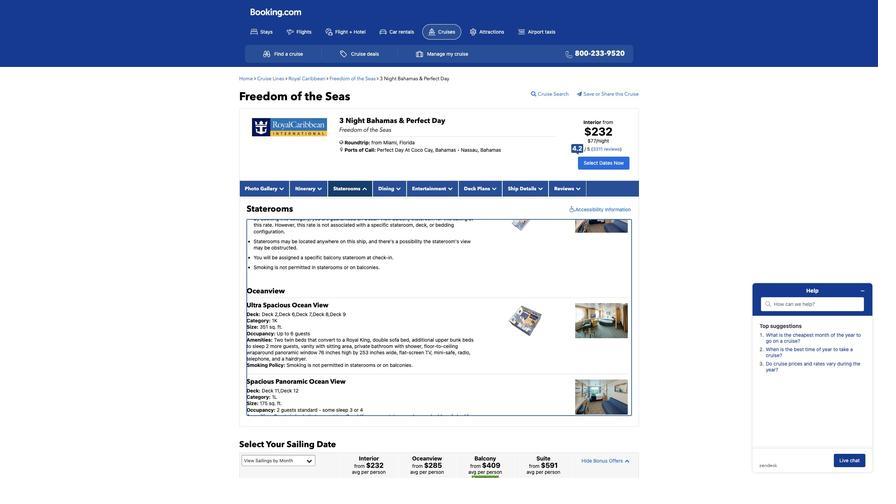 Task type: locate. For each thing, give the bounding box(es) containing it.
0 vertical spatial wide,
[[386, 350, 398, 356]]

ship,
[[357, 238, 368, 244]]

telephone, up policy:
[[247, 356, 271, 362]]

/ inside 4.2 / 5 ( 3311 reviews )
[[585, 146, 586, 152]]

0 horizontal spatial /
[[585, 146, 586, 152]]

1 person from the left
[[370, 469, 386, 475]]

not down are
[[322, 222, 329, 228]]

1 horizontal spatial is
[[308, 362, 311, 368]]

bed down (283
[[347, 452, 355, 458]]

screen down have on the bottom of page
[[401, 426, 417, 432]]

3 night bahamas & perfect day
[[380, 75, 449, 82]]

inches right '253'
[[370, 350, 385, 356]]

double
[[373, 337, 388, 343], [429, 413, 445, 419]]

double right have on the bottom of page
[[429, 413, 445, 419]]

4 per from the left
[[536, 469, 544, 475]]

mini- for ultra spacious ocean view
[[434, 350, 446, 356]]

deck up 1k
[[262, 311, 273, 317]]

at right sailing
[[469, 216, 473, 222]]

deck for ultra spacious ocean view
[[262, 311, 273, 317]]

2 horizontal spatial be
[[292, 238, 298, 244]]

3 person from the left
[[487, 469, 502, 475]]

1 vertical spatial guests
[[281, 407, 296, 413]]

convert down 8,deck
[[318, 337, 335, 343]]

day for 3 night bahamas & perfect day freedom of the seas
[[432, 116, 445, 125]]

ft. for panoramic
[[277, 401, 282, 407]]

avg for $232
[[352, 469, 360, 475]]

(
[[591, 146, 593, 152]]

telephone, inside two twin beds that convert to a royal king, some staterooms have a double sofa bed for additional guests, vanity with sitting area, private bathroom with shower, floor-to-ceiling wraparound panoramic window 76 inches high by 103 inches wide, mini-bar, flat-screen tv, mini-safe, radio, telephone, and a hairdryer. 1814. (283 sq. ft.) two twin beds that can convert to a royal king, with open bed frames, sofa (which may convert into a sofa bed to accommodate one or two more guests), wider entry door, turning spaces, sitting area with lowered vanity, closet rods and private bathroom with a wider door, roll-in shower, grab bars, fold-down shower shower bench, hand-held shower head, raised toilet, and a lowered sink.
[[247, 432, 271, 438]]

1 vertical spatial ceiling
[[430, 420, 445, 426]]

3 right freedom of the seas link on the top of the page
[[380, 75, 383, 82]]

is up the spacious panoramic ocean view deck: deck 11,deck 12
[[308, 362, 311, 368]]

0 horizontal spatial shower
[[355, 464, 372, 470]]

1 horizontal spatial shower
[[373, 464, 389, 470]]

oceanview for oceanview from $285 avg per person
[[412, 456, 442, 462]]

balconies. down bed,
[[390, 362, 413, 368]]

from right the interior
[[603, 119, 613, 125]]

800-
[[575, 49, 591, 58]]

with inside "by booking this category, you are guaranteed an ocean view balcony stateroom for this sailing at this rate. however, this rate is not associated with a specific stateroom, deck, or bedding configuration."
[[356, 222, 366, 228]]

1 vertical spatial radio,
[[450, 426, 463, 432]]

chevron down image for entertainment
[[446, 186, 453, 191]]

twin for spacious
[[285, 337, 294, 343]]

1 horizontal spatial permitted
[[321, 362, 343, 368]]

policy:
[[269, 362, 285, 368]]

ft.)
[[365, 439, 371, 445]]

night for 3 night bahamas & perfect day freedom of the seas
[[346, 116, 365, 125]]

0 vertical spatial for
[[436, 216, 442, 222]]

9
[[343, 311, 346, 317]]

per down suite
[[536, 469, 544, 475]]

from inside the interior from $232 $77 / night
[[603, 119, 613, 125]]

select for select your sailing date
[[239, 439, 264, 450]]

per for $591
[[536, 469, 544, 475]]

3 avg from the left
[[469, 469, 477, 475]]

sitting
[[327, 343, 341, 349], [314, 420, 328, 426], [309, 458, 323, 464]]

2 horizontal spatial seas
[[380, 126, 392, 134]]

day for 3 night bahamas & perfect day
[[441, 75, 449, 82]]

chevron down image inside reviews dropdown button
[[574, 186, 581, 191]]

guests left the 'standard'
[[281, 407, 296, 413]]

0 vertical spatial radio,
[[458, 350, 471, 356]]

area,
[[342, 343, 353, 349], [329, 420, 340, 426]]

ceiling inside "two twin beds that convert to a royal king, double sofa bed, additional upper bunk beds to sleep 2 more guests, vanity with sitting area, private bathroom with shower, floor-to-ceiling wraparound panoramic window 76 inches high by 253 inches wide, flat-screen tv, mini-safe, radio, telephone, and a hairdryer. smoking policy: smoking is not permitted in staterooms or on balconies."
[[443, 343, 458, 349]]

avg for $591
[[527, 469, 535, 475]]

angle right image for royal caribbean
[[327, 76, 328, 81]]

staterooms inside "two twin beds that convert to a royal king, double sofa bed, additional upper bunk beds to sleep 2 more guests, vanity with sitting area, private bathroom with shower, floor-to-ceiling wraparound panoramic window 76 inches high by 253 inches wide, flat-screen tv, mini-safe, radio, telephone, and a hairdryer. smoking policy: smoking is not permitted in staterooms or on balconies."
[[350, 362, 376, 368]]

size:
[[247, 324, 259, 330], [247, 401, 259, 407]]

balcony inside balcony from $409 avg per person
[[475, 456, 496, 462]]

1 horizontal spatial seas
[[365, 75, 376, 82]]

held
[[421, 464, 431, 470]]

category: 1k size: 351 sq. ft. occupancy: up to 6 guests amenities:
[[247, 318, 310, 343]]

cay,
[[424, 147, 434, 153]]

0 vertical spatial area,
[[342, 343, 353, 349]]

2 size: from the top
[[247, 401, 259, 407]]

1 horizontal spatial oceanview
[[412, 456, 442, 462]]

area
[[324, 458, 334, 464]]

avg inside oceanview from $285 avg per person
[[410, 469, 418, 475]]

0 vertical spatial 3
[[380, 75, 383, 82]]

ft.
[[278, 324, 282, 330], [277, 401, 282, 407]]

category: up 175
[[247, 394, 271, 400]]

per inside 'interior from $232 avg per person'
[[361, 469, 369, 475]]

staterooms inside staterooms may be located anywhere on this ship, and there's a possibility the stateroom's view may be obstructed.
[[254, 238, 280, 244]]

1 vertical spatial for
[[467, 413, 473, 419]]

flat- right bar,
[[392, 426, 401, 432]]

0 horizontal spatial on
[[340, 238, 346, 244]]

351
[[260, 324, 268, 330]]

1 amenities: from the top
[[247, 337, 273, 343]]

1 vertical spatial area,
[[329, 420, 340, 426]]

miami,
[[383, 139, 398, 145]]

0 horizontal spatial chevron down image
[[446, 186, 453, 191]]

1 vertical spatial wraparound
[[446, 420, 473, 426]]

76 inside two twin beds that convert to a royal king, some staterooms have a double sofa bed for additional guests, vanity with sitting area, private bathroom with shower, floor-to-ceiling wraparound panoramic window 76 inches high by 103 inches wide, mini-bar, flat-screen tv, mini-safe, radio, telephone, and a hairdryer. 1814. (283 sq. ft.) two twin beds that can convert to a royal king, with open bed frames, sofa (which may convert into a sofa bed to accommodate one or two more guests), wider entry door, turning spaces, sitting area with lowered vanity, closet rods and private bathroom with a wider door, roll-in shower, grab bars, fold-down shower shower bench, hand-held shower head, raised toilet, and a lowered sink.
[[290, 426, 296, 432]]

1 avg from the left
[[352, 469, 360, 475]]

not up the spacious panoramic ocean view deck: deck 11,deck 12
[[313, 362, 320, 368]]

0 horizontal spatial cruise
[[289, 51, 303, 57]]

royal caribbean image
[[252, 118, 327, 137]]

entry
[[247, 458, 258, 464]]

1 horizontal spatial wide,
[[386, 350, 398, 356]]

hairdryer. inside "two twin beds that convert to a royal king, double sofa bed, additional upper bunk beds to sleep 2 more guests, vanity with sitting area, private bathroom with shower, floor-to-ceiling wraparound panoramic window 76 inches high by 253 inches wide, flat-screen tv, mini-safe, radio, telephone, and a hairdryer. smoking policy: smoking is not permitted in staterooms or on balconies."
[[286, 356, 307, 362]]

1 vertical spatial ocean
[[292, 301, 312, 310]]

deck: down ultra
[[247, 311, 261, 317]]

& down the travel menu navigation
[[419, 75, 423, 82]]

ft. for spacious
[[278, 324, 282, 330]]

to- down have on the bottom of page
[[424, 420, 430, 426]]

2 hairdryer. from the top
[[286, 432, 307, 438]]

guests right 6
[[295, 330, 310, 336]]

from down suite
[[529, 463, 540, 469]]

1 hairdryer. from the top
[[286, 356, 307, 362]]

chevron down image for deck plans
[[490, 186, 497, 191]]

cruise for cruise search
[[538, 91, 553, 97]]

flat-
[[399, 350, 409, 356], [392, 426, 401, 432]]

1 vertical spatial sq.
[[269, 401, 276, 407]]

at left "check-"
[[367, 255, 371, 261]]

bed
[[457, 413, 466, 419], [462, 445, 470, 451], [347, 452, 355, 458]]

avg down interior
[[352, 469, 360, 475]]

0 vertical spatial at
[[469, 216, 473, 222]]

wide, up ft.)
[[357, 426, 369, 432]]

1 horizontal spatial /
[[596, 138, 598, 144]]

in inside "two twin beds that convert to a royal king, double sofa bed, additional upper bunk beds to sleep 2 more guests, vanity with sitting area, private bathroom with shower, floor-to-ceiling wraparound panoramic window 76 inches high by 253 inches wide, flat-screen tv, mini-safe, radio, telephone, and a hairdryer. smoking policy: smoking is not permitted in staterooms or on balconies."
[[345, 362, 349, 368]]

a up (283
[[342, 413, 345, 419]]

4
[[360, 407, 363, 413]]

$232 inside 'interior from $232 avg per person'
[[366, 462, 384, 470]]

from inside "suite from $591 avg per person"
[[529, 463, 540, 469]]

twin for panoramic
[[285, 413, 294, 419]]

angle right image right the home link
[[254, 76, 256, 81]]

day down manage my cruise dropdown button
[[441, 75, 449, 82]]

0 horizontal spatial lowered
[[290, 471, 308, 477]]

by up roll- at the left of page
[[273, 458, 278, 463]]

233-
[[591, 49, 607, 58]]

there's
[[379, 238, 394, 244]]

4 chevron down image from the left
[[574, 186, 581, 191]]

0 vertical spatial high
[[342, 350, 352, 356]]

3 night bahamas & perfect day freedom of the seas
[[339, 116, 445, 134]]

2 vertical spatial staterooms
[[386, 413, 412, 419]]

toilet,
[[262, 471, 275, 477]]

0 horizontal spatial double
[[373, 337, 388, 343]]

2 per from the left
[[420, 469, 427, 475]]

1 vertical spatial /
[[585, 146, 586, 152]]

the up "roundtrip: from miami, florida"
[[370, 126, 378, 134]]

1 vertical spatial floor-
[[411, 420, 424, 426]]

2 vertical spatial deck
[[262, 388, 273, 394]]

1 chevron down image from the left
[[446, 186, 453, 191]]

1 horizontal spatial more
[[421, 452, 433, 458]]

balcony up 'stateroom,'
[[392, 216, 410, 222]]

view inside "by booking this category, you are guaranteed an ocean view balcony stateroom for this sailing at this rate. however, this rate is not associated with a specific stateroom, deck, or bedding configuration."
[[380, 216, 391, 222]]

from inside oceanview from $285 avg per person
[[412, 463, 423, 469]]

reviews
[[604, 146, 620, 152]]

attractions link
[[464, 24, 510, 39]]

occupancy: for ultra
[[247, 330, 276, 336]]

that for spacious
[[308, 337, 317, 343]]

2 angle right image from the left
[[377, 76, 379, 81]]

cruise
[[351, 51, 366, 57], [257, 75, 272, 82], [538, 91, 553, 97], [625, 91, 639, 97]]

1 vertical spatial some
[[373, 413, 385, 419]]

oceanview inside oceanview from $285 avg per person
[[412, 456, 442, 462]]

0 horizontal spatial angle right image
[[254, 76, 256, 81]]

two for panoramic
[[274, 413, 283, 419]]

screen inside two twin beds that convert to a royal king, some staterooms have a double sofa bed for additional guests, vanity with sitting area, private bathroom with shower, floor-to-ceiling wraparound panoramic window 76 inches high by 103 inches wide, mini-bar, flat-screen tv, mini-safe, radio, telephone, and a hairdryer. 1814. (283 sq. ft.) two twin beds that can convert to a royal king, with open bed frames, sofa (which may convert into a sofa bed to accommodate one or two more guests), wider entry door, turning spaces, sitting area with lowered vanity, closet rods and private bathroom with a wider door, roll-in shower, grab bars, fold-down shower shower bench, hand-held shower head, raised toilet, and a lowered sink.
[[401, 426, 417, 432]]

ocean inside ultra spacious ocean view deck: deck 2,deck 6,deck 7,deck 8,deck 9
[[292, 301, 312, 310]]

more inside "two twin beds that convert to a royal king, double sofa bed, additional upper bunk beds to sleep 2 more guests, vanity with sitting area, private bathroom with shower, floor-to-ceiling wraparound panoramic window 76 inches high by 253 inches wide, flat-screen tv, mini-safe, radio, telephone, and a hairdryer. smoking policy: smoking is not permitted in staterooms or on balconies."
[[270, 343, 282, 349]]

1 category: from the top
[[247, 318, 271, 324]]

1 horizontal spatial select
[[584, 160, 598, 166]]

high left 103
[[313, 426, 323, 432]]

a inside find a cruise link
[[285, 51, 288, 57]]

shower
[[355, 464, 372, 470], [373, 464, 389, 470], [432, 464, 448, 470]]

1k
[[272, 318, 277, 324]]

sq. for panoramic
[[269, 401, 276, 407]]

0 horizontal spatial &
[[399, 116, 405, 125]]

0 vertical spatial wraparound
[[247, 350, 274, 356]]

and up your
[[272, 432, 280, 438]]

sq. for spacious
[[269, 324, 276, 330]]

person for $232
[[370, 469, 386, 475]]

3311 reviews link
[[593, 146, 620, 152]]

sitting down 8,deck
[[327, 343, 341, 349]]

0 vertical spatial shower,
[[405, 343, 423, 349]]

manage my cruise
[[427, 51, 468, 57]]

seas down freedom of the seas link on the top of the page
[[325, 89, 350, 104]]

sailing
[[287, 439, 315, 450]]

a right into
[[332, 452, 334, 458]]

oceanview up the held at the left bottom of the page
[[412, 456, 442, 462]]

5
[[587, 146, 590, 152]]

2 occupancy: from the top
[[247, 407, 276, 413]]

0 horizontal spatial 2
[[266, 343, 269, 349]]

0 horizontal spatial specific
[[305, 255, 322, 261]]

1 vertical spatial guests,
[[270, 420, 287, 426]]

this up however,
[[280, 216, 289, 222]]

sq. inside category: 1k size: 351 sq. ft. occupancy: up to 6 guests amenities:
[[269, 324, 276, 330]]

2 vertical spatial may
[[293, 452, 302, 458]]

be for may
[[292, 238, 298, 244]]

from up recommended image
[[470, 463, 481, 469]]

door, down frames,
[[260, 458, 271, 464]]

category,
[[290, 216, 311, 222]]

1 size: from the top
[[247, 324, 259, 330]]

chevron down image inside dining dropdown button
[[394, 186, 401, 191]]

deck plans button
[[459, 181, 503, 197]]

0 horizontal spatial wraparound
[[247, 350, 274, 356]]

nassau,
[[461, 147, 479, 153]]

balcony from $409 avg per person
[[469, 456, 502, 475]]

safe, for ultra spacious ocean view
[[446, 350, 457, 356]]

3 inside 3 night bahamas & perfect day freedom of the seas
[[339, 116, 344, 125]]

staterooms inside staterooms dropdown button
[[333, 185, 361, 192]]

3 chevron down image from the left
[[537, 186, 543, 191]]

1 horizontal spatial tv,
[[425, 350, 433, 356]]

private up the held at the left bottom of the page
[[417, 458, 433, 464]]

avg inside 'interior from $232 avg per person'
[[352, 469, 360, 475]]

tv, for spacious panoramic ocean view
[[418, 426, 425, 432]]

radio, inside two twin beds that convert to a royal king, some staterooms have a double sofa bed for additional guests, vanity with sitting area, private bathroom with shower, floor-to-ceiling wraparound panoramic window 76 inches high by 103 inches wide, mini-bar, flat-screen tv, mini-safe, radio, telephone, and a hairdryer. 1814. (283 sq. ft.) two twin beds that can convert to a royal king, with open bed frames, sofa (which may convert into a sofa bed to accommodate one or two more guests), wider entry door, turning spaces, sitting area with lowered vanity, closet rods and private bathroom with a wider door, roll-in shower, grab bars, fold-down shower shower bench, hand-held shower head, raised toilet, and a lowered sink.
[[450, 426, 463, 432]]

(283
[[344, 439, 355, 445]]

from for interior from $232 $77 / night
[[603, 119, 613, 125]]

you
[[254, 255, 262, 261]]

1 cruise from the left
[[289, 51, 303, 57]]

0 horizontal spatial be
[[264, 245, 270, 251]]

balconies. down "check-"
[[357, 265, 380, 270]]

per for $409
[[478, 469, 485, 475]]

chevron down image for reviews
[[574, 186, 581, 191]]

chevron down image inside photo gallery dropdown button
[[277, 186, 284, 191]]

1 vertical spatial freedom of the seas
[[239, 89, 350, 104]]

is down obstructed.
[[275, 265, 278, 270]]

some inside two twin beds that convert to a royal king, some staterooms have a double sofa bed for additional guests, vanity with sitting area, private bathroom with shower, floor-to-ceiling wraparound panoramic window 76 inches high by 103 inches wide, mini-bar, flat-screen tv, mini-safe, radio, telephone, and a hairdryer. 1814. (283 sq. ft.) two twin beds that can convert to a royal king, with open bed frames, sofa (which may convert into a sofa bed to accommodate one or two more guests), wider entry door, turning spaces, sitting area with lowered vanity, closet rods and private bathroom with a wider door, roll-in shower, grab bars, fold-down shower shower bench, hand-held shower head, raised toilet, and a lowered sink.
[[373, 413, 385, 419]]

floor- down upper
[[424, 343, 437, 349]]

chevron down image
[[446, 186, 453, 191], [490, 186, 497, 191], [537, 186, 543, 191]]

safe, inside "two twin beds that convert to a royal king, double sofa bed, additional upper bunk beds to sleep 2 more guests, vanity with sitting area, private bathroom with shower, floor-to-ceiling wraparound panoramic window 76 inches high by 253 inches wide, flat-screen tv, mini-safe, radio, telephone, and a hairdryer. smoking policy: smoking is not permitted in staterooms or on balconies."
[[446, 350, 457, 356]]

to- inside "two twin beds that convert to a royal king, double sofa bed, additional upper bunk beds to sleep 2 more guests, vanity with sitting area, private bathroom with shower, floor-to-ceiling wraparound panoramic window 76 inches high by 253 inches wide, flat-screen tv, mini-safe, radio, telephone, and a hairdryer. smoking policy: smoking is not permitted in staterooms or on balconies."
[[437, 343, 443, 349]]

sleep
[[253, 343, 265, 349], [336, 407, 348, 413]]

balconies.
[[357, 265, 380, 270], [390, 362, 413, 368]]

twin
[[285, 337, 294, 343], [285, 413, 294, 419], [340, 445, 350, 451]]

amenities:
[[247, 337, 273, 343], [247, 413, 273, 419]]

1 angle right image from the left
[[286, 76, 287, 81]]

1 vertical spatial window
[[272, 426, 289, 432]]

fold-
[[331, 464, 342, 470]]

0 horizontal spatial floor-
[[411, 420, 424, 426]]

2 deck: from the top
[[247, 388, 261, 394]]

size: inside category: 1k size: 351 sq. ft. occupancy: up to 6 guests amenities:
[[247, 324, 259, 330]]

mini- inside "two twin beds that convert to a royal king, double sofa bed, additional upper bunk beds to sleep 2 more guests, vanity with sitting area, private bathroom with shower, floor-to-ceiling wraparound panoramic window 76 inches high by 253 inches wide, flat-screen tv, mini-safe, radio, telephone, and a hairdryer. smoking policy: smoking is not permitted in staterooms or on balconies."
[[434, 350, 446, 356]]

balcony up recommended image
[[475, 456, 496, 462]]

0 vertical spatial staterooms
[[333, 185, 361, 192]]

cruises
[[438, 29, 455, 35]]

4 person from the left
[[545, 469, 561, 475]]

smoking
[[254, 265, 273, 270], [247, 362, 268, 368], [287, 362, 306, 368]]

two twin beds that convert to a royal king, some staterooms have a double sofa bed for additional guests, vanity with sitting area, private bathroom with shower, floor-to-ceiling wraparound panoramic window 76 inches high by 103 inches wide, mini-bar, flat-screen tv, mini-safe, radio, telephone, and a hairdryer. 1814. (283 sq. ft.) two twin beds that can convert to a royal king, with open bed frames, sofa (which may convert into a sofa bed to accommodate one or two more guests), wider entry door, turning spaces, sitting area with lowered vanity, closet rods and private bathroom with a wider door, roll-in shower, grab bars, fold-down shower shower bench, hand-held shower head, raised toilet, and a lowered sink.
[[247, 413, 473, 477]]

1 shower from the left
[[355, 464, 372, 470]]

& for 3 night bahamas & perfect day freedom of the seas
[[399, 116, 405, 125]]

cruise inside the travel menu navigation
[[351, 51, 366, 57]]

1814.
[[331, 439, 343, 445]]

private inside "two twin beds that convert to a royal king, double sofa bed, additional upper bunk beds to sleep 2 more guests, vanity with sitting area, private bathroom with shower, floor-to-ceiling wraparound panoramic window 76 inches high by 253 inches wide, flat-screen tv, mini-safe, radio, telephone, and a hairdryer. smoking policy: smoking is not permitted in staterooms or on balconies."
[[355, 343, 370, 349]]

angle right image for home
[[254, 76, 256, 81]]

2 vertical spatial seas
[[380, 126, 392, 134]]

per inside "suite from $591 avg per person"
[[536, 469, 544, 475]]

0 vertical spatial guests,
[[283, 343, 300, 349]]

king, up 'guests),'
[[425, 445, 437, 451]]

ceiling down "bunk"
[[443, 343, 458, 349]]

0 horizontal spatial $232
[[366, 462, 384, 470]]

person inside 'interior from $232 avg per person'
[[370, 469, 386, 475]]

1 chevron down image from the left
[[277, 186, 284, 191]]

0 horizontal spatial at
[[367, 255, 371, 261]]

a right there's
[[396, 238, 398, 244]]

stateroom down staterooms may be located anywhere on this ship, and there's a possibility the stateroom's view may be obstructed.
[[343, 255, 366, 261]]

a right find
[[285, 51, 288, 57]]

two
[[274, 337, 283, 343], [274, 413, 283, 419], [330, 445, 339, 451]]

have
[[413, 413, 424, 419]]

0 vertical spatial select
[[584, 160, 598, 166]]

that inside "two twin beds that convert to a royal king, double sofa bed, additional upper bunk beds to sleep 2 more guests, vanity with sitting area, private bathroom with shower, floor-to-ceiling wraparound panoramic window 76 inches high by 253 inches wide, flat-screen tv, mini-safe, radio, telephone, and a hairdryer. smoking policy: smoking is not permitted in staterooms or on balconies."
[[308, 337, 317, 343]]

1 vertical spatial door,
[[260, 464, 272, 470]]

deck: inside ultra spacious ocean view deck: deck 2,deck 6,deck 7,deck 8,deck 9
[[247, 311, 261, 317]]

occupancy: down 175
[[247, 407, 276, 413]]

turning
[[273, 458, 289, 464]]

$591
[[541, 462, 558, 470]]

day up cay, at the left top of page
[[432, 116, 445, 125]]

sofa inside "two twin beds that convert to a royal king, double sofa bed, additional upper bunk beds to sleep 2 more guests, vanity with sitting area, private bathroom with shower, floor-to-ceiling wraparound panoramic window 76 inches high by 253 inches wide, flat-screen tv, mini-safe, radio, telephone, and a hairdryer. smoking policy: smoking is not permitted in staterooms or on balconies."
[[390, 337, 399, 343]]

0 horizontal spatial permitted
[[288, 265, 310, 270]]

0 horizontal spatial additional
[[247, 420, 269, 426]]

some up bar,
[[373, 413, 385, 419]]

night for 3 night bahamas & perfect day
[[384, 75, 397, 82]]

deck inside the spacious panoramic ocean view deck: deck 11,deck 12
[[262, 388, 273, 394]]

chevron down image inside ship details dropdown button
[[537, 186, 543, 191]]

you will be assigned a specific balcony stateroom at check-in.
[[254, 255, 394, 261]]

0 horizontal spatial sleep
[[253, 343, 265, 349]]

category: for spacious
[[247, 394, 271, 400]]

king, for spacious panoramic ocean view
[[360, 413, 371, 419]]

telephone, for spacious
[[247, 432, 271, 438]]

0 vertical spatial on
[[340, 238, 346, 244]]

roll-
[[273, 464, 283, 470]]

0 horizontal spatial in
[[283, 464, 287, 470]]

radio, for spacious panoramic ocean view
[[450, 426, 463, 432]]

view inside the spacious panoramic ocean view deck: deck 11,deck 12
[[330, 378, 346, 386]]

0 vertical spatial that
[[308, 337, 317, 343]]

sq. inside category: 1l size: 175 sq. ft. occupancy: 2 guests standard - some sleep 3 or 4 amenities:
[[269, 401, 276, 407]]

2 angle right image from the left
[[327, 76, 328, 81]]

from for interior from $232 avg per person
[[354, 463, 365, 469]]

more down up
[[270, 343, 282, 349]]

for
[[436, 216, 442, 222], [467, 413, 473, 419]]

person
[[370, 469, 386, 475], [429, 469, 444, 475], [487, 469, 502, 475], [545, 469, 561, 475]]

car rentals link
[[374, 24, 420, 39]]

area, down 9
[[342, 343, 353, 349]]

0 vertical spatial king,
[[360, 337, 371, 343]]

& up florida
[[399, 116, 405, 125]]

1 horizontal spatial double
[[429, 413, 445, 419]]

occupancy: inside category: 1k size: 351 sq. ft. occupancy: up to 6 guests amenities:
[[247, 330, 276, 336]]

2 cruise from the left
[[455, 51, 468, 57]]

staterooms up "booking"
[[247, 203, 293, 215]]

shower, up the one
[[392, 420, 410, 426]]

avg left $591
[[527, 469, 535, 475]]

more right two
[[421, 452, 433, 458]]

3 per from the left
[[478, 469, 485, 475]]

sitting inside "two twin beds that convert to a royal king, double sofa bed, additional upper bunk beds to sleep 2 more guests, vanity with sitting area, private bathroom with shower, floor-to-ceiling wraparound panoramic window 76 inches high by 253 inches wide, flat-screen tv, mini-safe, radio, telephone, and a hairdryer. smoking policy: smoking is not permitted in staterooms or on balconies."
[[327, 343, 341, 349]]

dining button
[[373, 181, 407, 197]]

2 telephone, from the top
[[247, 432, 271, 438]]

day inside 3 night bahamas & perfect day freedom of the seas
[[432, 116, 445, 125]]

staterooms down '253'
[[350, 362, 376, 368]]

0 vertical spatial double
[[373, 337, 388, 343]]

3 chevron down image from the left
[[394, 186, 401, 191]]

2 person from the left
[[429, 469, 444, 475]]

floor- inside "two twin beds that convert to a royal king, double sofa bed, additional upper bunk beds to sleep 2 more guests, vanity with sitting area, private bathroom with shower, floor-to-ceiling wraparound panoramic window 76 inches high by 253 inches wide, flat-screen tv, mini-safe, radio, telephone, and a hairdryer. smoking policy: smoking is not permitted in staterooms or on balconies."
[[424, 343, 437, 349]]

twin inside "two twin beds that convert to a royal king, double sofa bed, additional upper bunk beds to sleep 2 more guests, vanity with sitting area, private bathroom with shower, floor-to-ceiling wraparound panoramic window 76 inches high by 253 inches wide, flat-screen tv, mini-safe, radio, telephone, and a hairdryer. smoking policy: smoking is not permitted in staterooms or on balconies."
[[285, 337, 294, 343]]

cruise right share
[[625, 91, 639, 97]]

deck: up 175
[[247, 388, 261, 394]]

freedom of the seas main content
[[236, 70, 643, 478]]

1 occupancy: from the top
[[247, 330, 276, 336]]

1 per from the left
[[361, 469, 369, 475]]

2 inside category: 1l size: 175 sq. ft. occupancy: 2 guests standard - some sleep 3 or 4 amenities:
[[277, 407, 280, 413]]

size: for ultra spacious ocean view
[[247, 324, 259, 330]]

your
[[266, 439, 285, 450]]

1 vertical spatial &
[[399, 116, 405, 125]]

month
[[280, 458, 293, 463]]

deck inside ultra spacious ocean view deck: deck 2,deck 6,deck 7,deck 8,deck 9
[[262, 311, 273, 317]]

may up obstructed.
[[281, 238, 290, 244]]

1 horizontal spatial in
[[312, 265, 316, 270]]

king, inside "two twin beds that convert to a royal king, double sofa bed, additional upper bunk beds to sleep 2 more guests, vanity with sitting area, private bathroom with shower, floor-to-ceiling wraparound panoramic window 76 inches high by 253 inches wide, flat-screen tv, mini-safe, radio, telephone, and a hairdryer. smoking policy: smoking is not permitted in staterooms or on balconies."
[[360, 337, 371, 343]]

angle right image for cruise lines
[[286, 76, 287, 81]]

ocean for spacious panoramic ocean view
[[309, 378, 329, 386]]

person down 'guests),'
[[429, 469, 444, 475]]

globe image
[[339, 140, 344, 145]]

two inside "two twin beds that convert to a royal king, double sofa bed, additional upper bunk beds to sleep 2 more guests, vanity with sitting area, private bathroom with shower, floor-to-ceiling wraparound panoramic window 76 inches high by 253 inches wide, flat-screen tv, mini-safe, radio, telephone, and a hairdryer. smoking policy: smoking is not permitted in staterooms or on balconies."
[[274, 337, 283, 343]]

hairdryer. inside two twin beds that convert to a royal king, some staterooms have a double sofa bed for additional guests, vanity with sitting area, private bathroom with shower, floor-to-ceiling wraparound panoramic window 76 inches high by 103 inches wide, mini-bar, flat-screen tv, mini-safe, radio, telephone, and a hairdryer. 1814. (283 sq. ft.) two twin beds that can convert to a royal king, with open bed frames, sofa (which may convert into a sofa bed to accommodate one or two more guests), wider entry door, turning spaces, sitting area with lowered vanity, closet rods and private bathroom with a wider door, roll-in shower, grab bars, fold-down shower shower bench, hand-held shower head, raised toilet, and a lowered sink.
[[286, 432, 307, 438]]

be up will at bottom left
[[264, 245, 270, 251]]

the down cruise deals link
[[357, 75, 364, 82]]

view inside ultra spacious ocean view deck: deck 2,deck 6,deck 7,deck 8,deck 9
[[313, 301, 329, 310]]

by left 103
[[325, 426, 330, 432]]

0 horizontal spatial window
[[272, 426, 289, 432]]

cruise
[[289, 51, 303, 57], [455, 51, 468, 57]]

oceanview
[[247, 286, 285, 296], [412, 456, 442, 462]]

by booking this category, you are guaranteed an ocean view balcony stateroom for this sailing at this rate. however, this rate is not associated with a specific stateroom, deck, or bedding configuration.
[[254, 216, 473, 234]]

sofa
[[390, 337, 399, 343], [446, 413, 456, 419], [265, 452, 275, 458], [336, 452, 345, 458]]

cabin image for deck 2,deck 6,deck 7,deck 8,deck 9 deck on freedom of the seas image
[[576, 303, 628, 338]]

private up (283
[[342, 420, 357, 426]]

one
[[396, 452, 404, 458]]

0 horizontal spatial oceanview
[[247, 286, 285, 296]]

may up the spaces,
[[293, 452, 302, 458]]

a up the hand-
[[408, 445, 410, 451]]

wider down open
[[454, 452, 466, 458]]

twin down (283
[[340, 445, 350, 451]]

1 vertical spatial double
[[429, 413, 445, 419]]

ocean for ultra spacious ocean view
[[292, 301, 312, 310]]

you
[[312, 216, 320, 222]]

vanity
[[301, 343, 315, 349], [288, 420, 302, 426]]

1 vertical spatial two
[[274, 413, 283, 419]]

bench,
[[391, 464, 406, 470]]

per inside oceanview from $285 avg per person
[[420, 469, 427, 475]]

sq. down 1k
[[269, 324, 276, 330]]

angle right image down deals on the top
[[377, 76, 379, 81]]

bed,
[[401, 337, 411, 343]]

2 shower from the left
[[373, 464, 389, 470]]

0 vertical spatial 76
[[319, 350, 324, 356]]

on inside "two twin beds that convert to a royal king, double sofa bed, additional upper bunk beds to sleep 2 more guests, vanity with sitting area, private bathroom with shower, floor-to-ceiling wraparound panoramic window 76 inches high by 253 inches wide, flat-screen tv, mini-safe, radio, telephone, and a hairdryer. smoking policy: smoking is not permitted in staterooms or on balconies."
[[383, 362, 389, 368]]

king, up '253'
[[360, 337, 371, 343]]

size: for spacious panoramic ocean view
[[247, 401, 259, 407]]

view
[[461, 238, 471, 244]]

cruise for find a cruise
[[289, 51, 303, 57]]

perfect for 3 night bahamas & perfect day
[[424, 75, 439, 82]]

$409
[[482, 462, 501, 470]]

accessibility information link
[[568, 206, 631, 213]]

accommodate
[[362, 452, 395, 458]]

associated
[[331, 222, 355, 228]]

category: for ultra
[[247, 318, 271, 324]]

1 deck: from the top
[[247, 311, 261, 317]]

2 down category: 1k size: 351 sq. ft. occupancy: up to 6 guests amenities:
[[266, 343, 269, 349]]

home link
[[239, 75, 253, 82]]

2 category: from the top
[[247, 394, 271, 400]]

two
[[412, 452, 420, 458]]

per down two
[[420, 469, 427, 475]]

1 vertical spatial amenities:
[[247, 413, 273, 419]]

0 vertical spatial $232
[[584, 125, 613, 138]]

76
[[319, 350, 324, 356], [290, 426, 296, 432]]

mini- down upper
[[434, 350, 446, 356]]

chevron down image inside 'deck plans' dropdown button
[[490, 186, 497, 191]]

bathroom
[[371, 343, 393, 349], [358, 420, 380, 426], [434, 458, 456, 464]]

1 vertical spatial tv,
[[418, 426, 425, 432]]

angle right image
[[286, 76, 287, 81], [377, 76, 379, 81]]

1 vertical spatial ft.
[[277, 401, 282, 407]]

chevron down image left entertainment
[[394, 186, 401, 191]]

2 chevron down image from the left
[[490, 186, 497, 191]]

1 horizontal spatial angle right image
[[377, 76, 379, 81]]

radio, for ultra spacious ocean view
[[458, 350, 471, 356]]

spacious up 2,deck
[[263, 301, 290, 310]]

ft. inside category: 1k size: 351 sq. ft. occupancy: up to 6 guests amenities:
[[278, 324, 282, 330]]

2 chevron down image from the left
[[316, 186, 322, 191]]

1 vertical spatial freedom
[[239, 89, 288, 104]]

per for $285
[[420, 469, 427, 475]]

ultra
[[247, 301, 262, 310]]

two for spacious
[[274, 337, 283, 343]]

2 amenities: from the top
[[247, 413, 273, 419]]

$232 for interior from $232 avg per person
[[366, 462, 384, 470]]

bahamas inside 3 night bahamas & perfect day freedom of the seas
[[367, 116, 397, 125]]

angle right image right caribbean
[[327, 76, 328, 81]]

1 vertical spatial stateroom
[[343, 255, 366, 261]]

person inside "suite from $591 avg per person"
[[545, 469, 561, 475]]

select down (
[[584, 160, 598, 166]]

with
[[356, 222, 366, 228], [316, 343, 325, 349], [395, 343, 404, 349], [303, 420, 312, 426], [382, 420, 391, 426], [438, 445, 448, 451], [335, 458, 345, 464], [457, 458, 467, 464]]

beds down the 'standard'
[[295, 413, 307, 419]]

0 vertical spatial not
[[322, 222, 329, 228]]

itinerary
[[295, 185, 316, 192]]

0 vertical spatial private
[[355, 343, 370, 349]]

4 avg from the left
[[527, 469, 535, 475]]

175
[[260, 401, 268, 407]]

chevron down image left deck plans
[[446, 186, 453, 191]]

1 telephone, from the top
[[247, 356, 271, 362]]

1 horizontal spatial cruise
[[455, 51, 468, 57]]

chevron down image up the "wheelchair" icon
[[574, 186, 581, 191]]

1 horizontal spatial floor-
[[424, 343, 437, 349]]

1 vertical spatial perfect
[[406, 116, 430, 125]]

bahamas
[[398, 75, 418, 82], [367, 116, 397, 125], [435, 147, 456, 153], [481, 147, 501, 153]]

angle right image
[[254, 76, 256, 81], [327, 76, 328, 81]]

sleep left "4"
[[336, 407, 348, 413]]

chevron down image
[[277, 186, 284, 191], [316, 186, 322, 191], [394, 186, 401, 191], [574, 186, 581, 191]]

0 vertical spatial more
[[270, 343, 282, 349]]

2 vertical spatial not
[[313, 362, 320, 368]]

ocean inside "by booking this category, you are guaranteed an ocean view balcony stateroom for this sailing at this rate. however, this rate is not associated with a specific stateroom, deck, or bedding configuration."
[[364, 216, 379, 222]]

shower down closet
[[373, 464, 389, 470]]

person down suite
[[545, 469, 561, 475]]

tv, inside "two twin beds that convert to a royal king, double sofa bed, additional upper bunk beds to sleep 2 more guests, vanity with sitting area, private bathroom with shower, floor-to-ceiling wraparound panoramic window 76 inches high by 253 inches wide, flat-screen tv, mini-safe, radio, telephone, and a hairdryer. smoking policy: smoking is not permitted in staterooms or on balconies."
[[425, 350, 433, 356]]

chevron down image for itinerary
[[316, 186, 322, 191]]

deck left "plans"
[[464, 185, 476, 192]]

1 angle right image from the left
[[254, 76, 256, 81]]

avg for $409
[[469, 469, 477, 475]]

2 avg from the left
[[410, 469, 418, 475]]

ft. up up
[[278, 324, 282, 330]]

1 horizontal spatial lowered
[[346, 458, 364, 464]]

1 vertical spatial balconies.
[[390, 362, 413, 368]]

be right will at bottom left
[[272, 255, 278, 261]]

double inside "two twin beds that convert to a royal king, double sofa bed, additional upper bunk beds to sleep 2 more guests, vanity with sitting area, private bathroom with shower, floor-to-ceiling wraparound panoramic window 76 inches high by 253 inches wide, flat-screen tv, mini-safe, radio, telephone, and a hairdryer. smoking policy: smoking is not permitted in staterooms or on balconies."
[[373, 337, 388, 343]]



Task type: describe. For each thing, give the bounding box(es) containing it.
mini- for spacious panoramic ocean view
[[427, 426, 438, 432]]

& for 3 night bahamas & perfect day
[[419, 75, 423, 82]]

flight + hotel link
[[320, 24, 371, 39]]

tv, for ultra spacious ocean view
[[425, 350, 433, 356]]

convert down -
[[318, 413, 335, 419]]

car rentals
[[390, 29, 414, 35]]

1 vertical spatial on
[[350, 265, 356, 270]]

0 vertical spatial staterooms
[[317, 265, 343, 270]]

assigned
[[279, 255, 299, 261]]

booking.com home image
[[251, 8, 301, 17]]

select your sailing date
[[239, 439, 336, 450]]

spaces,
[[290, 458, 308, 464]]

perfect for 3 night bahamas & perfect day freedom of the seas
[[406, 116, 430, 125]]

2 vertical spatial sitting
[[309, 458, 323, 464]]

additional inside two twin beds that convert to a royal king, some staterooms have a double sofa bed for additional guests, vanity with sitting area, private bathroom with shower, floor-to-ceiling wraparound panoramic window 76 inches high by 103 inches wide, mini-bar, flat-screen tv, mini-safe, radio, telephone, and a hairdryer. 1814. (283 sq. ft.) two twin beds that can convert to a royal king, with open bed frames, sofa (which may convert into a sofa bed to accommodate one or two more guests), wider entry door, turning spaces, sitting area with lowered vanity, closet rods and private bathroom with a wider door, roll-in shower, grab bars, fold-down shower shower bench, hand-held shower head, raised toilet, and a lowered sink.
[[247, 420, 269, 426]]

with up head,
[[457, 458, 467, 464]]

with up fold-
[[335, 458, 345, 464]]

the down caribbean
[[305, 89, 323, 104]]

of inside 3 night bahamas & perfect day freedom of the seas
[[364, 126, 369, 134]]

photo gallery
[[245, 185, 277, 192]]

screen for spacious panoramic ocean view
[[401, 426, 417, 432]]

a down 9
[[342, 337, 345, 343]]

2 inside "two twin beds that convert to a royal king, double sofa bed, additional upper bunk beds to sleep 2 more guests, vanity with sitting area, private bathroom with shower, floor-to-ceiling wraparound panoramic window 76 inches high by 253 inches wide, flat-screen tv, mini-safe, radio, telephone, and a hairdryer. smoking policy: smoking is not permitted in staterooms or on balconies."
[[266, 343, 269, 349]]

or inside "two twin beds that convert to a royal king, double sofa bed, additional upper bunk beds to sleep 2 more guests, vanity with sitting area, private bathroom with shower, floor-to-ceiling wraparound panoramic window 76 inches high by 253 inches wide, flat-screen tv, mini-safe, radio, telephone, and a hairdryer. smoking policy: smoking is not permitted in staterooms or on balconies."
[[377, 362, 382, 368]]

wheelchair image
[[568, 206, 576, 213]]

800-233-9520
[[575, 49, 625, 58]]

wide, inside "two twin beds that convert to a royal king, double sofa bed, additional upper bunk beds to sleep 2 more guests, vanity with sitting area, private bathroom with shower, floor-to-ceiling wraparound panoramic window 76 inches high by 253 inches wide, flat-screen tv, mini-safe, radio, telephone, and a hairdryer. smoking policy: smoking is not permitted in staterooms or on balconies."
[[386, 350, 398, 356]]

roundtrip: from miami, florida
[[345, 139, 415, 145]]

2 vertical spatial perfect
[[377, 147, 394, 153]]

smoking is not permitted in staterooms or on balconies.
[[254, 265, 380, 270]]

and up the hand-
[[408, 458, 416, 464]]

sink.
[[309, 471, 319, 477]]

and down roll- at the left of page
[[276, 471, 284, 477]]

of down royal caribbean link
[[291, 89, 302, 104]]

sq. inside two twin beds that convert to a royal king, some staterooms have a double sofa bed for additional guests, vanity with sitting area, private bathroom with shower, floor-to-ceiling wraparound panoramic window 76 inches high by 103 inches wide, mini-bar, flat-screen tv, mini-safe, radio, telephone, and a hairdryer. 1814. (283 sq. ft.) two twin beds that can convert to a royal king, with open bed frames, sofa (which may convert into a sofa bed to accommodate one or two more guests), wider entry door, turning spaces, sitting area with lowered vanity, closet rods and private bathroom with a wider door, roll-in shower, grab bars, fold-down shower shower bench, hand-held shower head, raised toilet, and a lowered sink.
[[356, 439, 363, 445]]

•
[[458, 147, 460, 153]]

guests, inside "two twin beds that convert to a royal king, double sofa bed, additional upper bunk beds to sleep 2 more guests, vanity with sitting area, private bathroom with shower, floor-to-ceiling wraparound panoramic window 76 inches high by 253 inches wide, flat-screen tv, mini-safe, radio, telephone, and a hairdryer. smoking policy: smoking is not permitted in staterooms or on balconies."
[[283, 343, 300, 349]]

angle right image for freedom of the seas
[[377, 76, 379, 81]]

3 inside category: 1l size: 175 sq. ft. occupancy: 2 guests standard - some sleep 3 or 4 amenities:
[[350, 407, 353, 413]]

smoking left policy:
[[247, 362, 268, 368]]

balconies. inside "two twin beds that convert to a royal king, double sofa bed, additional upper bunk beds to sleep 2 more guests, vanity with sitting area, private bathroom with shower, floor-to-ceiling wraparound panoramic window 76 inches high by 253 inches wide, flat-screen tv, mini-safe, radio, telephone, and a hairdryer. smoking policy: smoking is not permitted in staterooms or on balconies."
[[390, 362, 413, 368]]

1 vertical spatial staterooms
[[247, 203, 293, 215]]

0 horizontal spatial stateroom
[[343, 255, 366, 261]]

cruise lines
[[257, 75, 284, 82]]

are
[[322, 216, 329, 222]]

king, for ultra spacious ocean view
[[360, 337, 371, 343]]

some inside category: 1l size: 175 sq. ft. occupancy: 2 guests standard - some sleep 3 or 4 amenities:
[[323, 407, 335, 413]]

2 vertical spatial two
[[330, 445, 339, 451]]

at
[[405, 147, 410, 153]]

1 vertical spatial bed
[[462, 445, 470, 451]]

ultra spacious ocean view deck: deck 2,deck 6,deck 7,deck 8,deck 9
[[247, 301, 346, 317]]

a right assigned at the left bottom of the page
[[301, 255, 303, 261]]

1 vertical spatial be
[[264, 245, 270, 251]]

taxis
[[545, 29, 556, 35]]

chevron down image for ship details
[[537, 186, 543, 191]]

2 vertical spatial by
[[273, 458, 278, 463]]

wraparound inside "two twin beds that convert to a royal king, double sofa bed, additional upper bunk beds to sleep 2 more guests, vanity with sitting area, private bathroom with shower, floor-to-ceiling wraparound panoramic window 76 inches high by 253 inches wide, flat-screen tv, mini-safe, radio, telephone, and a hairdryer. smoking policy: smoking is not permitted in staterooms or on balconies."
[[247, 350, 274, 356]]

additional inside "two twin beds that convert to a royal king, double sofa bed, additional upper bunk beds to sleep 2 more guests, vanity with sitting area, private bathroom with shower, floor-to-ceiling wraparound panoramic window 76 inches high by 253 inches wide, flat-screen tv, mini-safe, radio, telephone, and a hairdryer. smoking policy: smoking is not permitted in staterooms or on balconies."
[[412, 337, 434, 343]]

-
[[319, 407, 321, 413]]

panoramic inside "two twin beds that convert to a royal king, double sofa bed, additional upper bunk beds to sleep 2 more guests, vanity with sitting area, private bathroom with shower, floor-to-ceiling wraparound panoramic window 76 inches high by 253 inches wide, flat-screen tv, mini-safe, radio, telephone, and a hairdryer. smoking policy: smoking is not permitted in staterooms or on balconies."
[[275, 350, 299, 356]]

obstructed.
[[271, 245, 298, 251]]

0 vertical spatial balconies.
[[357, 265, 380, 270]]

offers
[[609, 458, 623, 464]]

entertainment
[[412, 185, 446, 192]]

hairdryer. for panoramic
[[286, 432, 307, 438]]

map marker image
[[340, 147, 343, 152]]

stateroom's
[[432, 238, 459, 244]]

staterooms inside two twin beds that convert to a royal king, some staterooms have a double sofa bed for additional guests, vanity with sitting area, private bathroom with shower, floor-to-ceiling wraparound panoramic window 76 inches high by 103 inches wide, mini-bar, flat-screen tv, mini-safe, radio, telephone, and a hairdryer. 1814. (283 sq. ft.) two twin beds that can convert to a royal king, with open bed frames, sofa (which may convert into a sofa bed to accommodate one or two more guests), wider entry door, turning spaces, sitting area with lowered vanity, closet rods and private bathroom with a wider door, roll-in shower, grab bars, fold-down shower shower bench, hand-held shower head, raised toilet, and a lowered sink.
[[386, 413, 412, 419]]

flat- for ultra spacious ocean view
[[399, 350, 409, 356]]

shower, inside "two twin beds that convert to a royal king, double sofa bed, additional upper bunk beds to sleep 2 more guests, vanity with sitting area, private bathroom with shower, floor-to-ceiling wraparound panoramic window 76 inches high by 253 inches wide, flat-screen tv, mini-safe, radio, telephone, and a hairdryer. smoking policy: smoking is not permitted in staterooms or on balconies."
[[405, 343, 423, 349]]

sofa up view sailings by month
[[265, 452, 275, 458]]

the inside staterooms may be located anywhere on this ship, and there's a possibility the stateroom's view may be obstructed.
[[424, 238, 431, 244]]

oceanview for oceanview
[[247, 286, 285, 296]]

double inside two twin beds that convert to a royal king, some staterooms have a double sofa bed for additional guests, vanity with sitting area, private bathroom with shower, floor-to-ceiling wraparound panoramic window 76 inches high by 103 inches wide, mini-bar, flat-screen tv, mini-safe, radio, telephone, and a hairdryer. 1814. (283 sq. ft.) two twin beds that can convert to a royal king, with open bed frames, sofa (which may convert into a sofa bed to accommodate one or two more guests), wider entry door, turning spaces, sitting area with lowered vanity, closet rods and private bathroom with a wider door, roll-in shower, grab bars, fold-down shower shower bench, hand-held shower head, raised toilet, and a lowered sink.
[[429, 413, 445, 419]]

2 vertical spatial that
[[364, 445, 373, 451]]

or inside two twin beds that convert to a royal king, some staterooms have a double sofa bed for additional guests, vanity with sitting area, private bathroom with shower, floor-to-ceiling wraparound panoramic window 76 inches high by 103 inches wide, mini-bar, flat-screen tv, mini-safe, radio, telephone, and a hairdryer. 1814. (283 sq. ft.) two twin beds that can convert to a royal king, with open bed frames, sofa (which may convert into a sofa bed to accommodate one or two more guests), wider entry door, turning spaces, sitting area with lowered vanity, closet rods and private bathroom with a wider door, roll-in shower, grab bars, fold-down shower shower bench, hand-held shower head, raised toilet, and a lowered sink.
[[406, 452, 410, 458]]

find a cruise link
[[256, 47, 311, 61]]

2 vertical spatial bathroom
[[434, 458, 456, 464]]

ship details button
[[503, 181, 549, 197]]

)
[[620, 146, 622, 152]]

a up policy:
[[282, 356, 284, 362]]

with down the 'standard'
[[303, 420, 312, 426]]

2 vertical spatial bed
[[347, 452, 355, 458]]

0 vertical spatial bed
[[457, 413, 466, 419]]

from for roundtrip: from miami, florida
[[372, 139, 382, 145]]

at inside "by booking this category, you are guaranteed an ocean view balcony stateroom for this sailing at this rate. however, this rate is not associated with a specific stateroom, deck, or bedding configuration."
[[469, 216, 473, 222]]

share
[[602, 91, 614, 97]]

2 vertical spatial day
[[395, 147, 404, 153]]

with down bed,
[[395, 343, 404, 349]]

deck plans
[[464, 185, 490, 192]]

select for select          dates now
[[584, 160, 598, 166]]

guests),
[[434, 452, 453, 458]]

screen for ultra spacious ocean view
[[409, 350, 424, 356]]

hairdryer. for spacious
[[286, 356, 307, 362]]

sleep inside "two twin beds that convert to a royal king, double sofa bed, additional upper bunk beds to sleep 2 more guests, vanity with sitting area, private bathroom with shower, floor-to-ceiling wraparound panoramic window 76 inches high by 253 inches wide, flat-screen tv, mini-safe, radio, telephone, and a hairdryer. smoking policy: smoking is not permitted in staterooms or on balconies."
[[253, 343, 265, 349]]

stateroom inside "by booking this category, you are guaranteed an ocean view balcony stateroom for this sailing at this rate. however, this rate is not associated with a specific stateroom, deck, or bedding configuration."
[[412, 216, 435, 222]]

0 horizontal spatial seas
[[325, 89, 350, 104]]

inches up (283
[[341, 426, 356, 432]]

safe, for spacious panoramic ocean view
[[438, 426, 449, 432]]

upper
[[435, 337, 449, 343]]

a up select your sailing date
[[282, 432, 284, 438]]

gallery
[[260, 185, 277, 192]]

inches up the sailing
[[297, 426, 312, 432]]

800-233-9520 link
[[563, 49, 625, 59]]

from for suite from $591 avg per person
[[529, 463, 540, 469]]

freedom inside 3 night bahamas & perfect day freedom of the seas
[[339, 126, 362, 134]]

seas inside 3 night bahamas & perfect day freedom of the seas
[[380, 126, 392, 134]]

0 vertical spatial permitted
[[288, 265, 310, 270]]

two twin beds that convert to a royal king, double sofa bed, additional upper bunk beds to sleep 2 more guests, vanity with sitting area, private bathroom with shower, floor-to-ceiling wraparound panoramic window 76 inches high by 253 inches wide, flat-screen tv, mini-safe, radio, telephone, and a hairdryer. smoking policy: smoking is not permitted in staterooms or on balconies.
[[247, 337, 474, 368]]

convert inside "two twin beds that convert to a royal king, double sofa bed, additional upper bunk beds to sleep 2 more guests, vanity with sitting area, private bathroom with shower, floor-to-ceiling wraparound panoramic window 76 inches high by 253 inches wide, flat-screen tv, mini-safe, radio, telephone, and a hairdryer. smoking policy: smoking is not permitted in staterooms or on balconies."
[[318, 337, 335, 343]]

florida
[[400, 139, 415, 145]]

royal inside "two twin beds that convert to a royal king, double sofa bed, additional upper bunk beds to sleep 2 more guests, vanity with sitting area, private bathroom with shower, floor-to-ceiling wraparound panoramic window 76 inches high by 253 inches wide, flat-screen tv, mini-safe, radio, telephone, and a hairdryer. smoking policy: smoking is not permitted in staterooms or on balconies."
[[346, 337, 359, 343]]

2 vertical spatial twin
[[340, 445, 350, 451]]

beds right "bunk"
[[463, 337, 474, 343]]

now
[[614, 160, 624, 166]]

smoking down will at bottom left
[[254, 265, 273, 270]]

2 vertical spatial king,
[[425, 445, 437, 451]]

0 vertical spatial freedom of the seas
[[330, 75, 376, 82]]

1 horizontal spatial may
[[281, 238, 290, 244]]

deck: for spacious
[[247, 388, 261, 394]]

1 vertical spatial private
[[342, 420, 357, 426]]

raised
[[247, 471, 261, 477]]

a right have on the bottom of page
[[425, 413, 428, 419]]

chevron down image for dining
[[394, 186, 401, 191]]

3 shower from the left
[[432, 464, 448, 470]]

lines
[[273, 75, 284, 82]]

ship details
[[508, 185, 537, 192]]

amenities: inside category: 1k size: 351 sq. ft. occupancy: up to 6 guests amenities:
[[247, 337, 273, 343]]

or inside category: 1l size: 175 sq. ft. occupancy: 2 guests standard - some sleep 3 or 4 amenities:
[[354, 407, 359, 413]]

1 vertical spatial bathroom
[[358, 420, 380, 426]]

staterooms for staterooms dropdown button
[[333, 185, 361, 192]]

flat- for spacious panoramic ocean view
[[392, 426, 401, 432]]

call:
[[365, 147, 376, 153]]

high inside "two twin beds that convert to a royal king, double sofa bed, additional upper bunk beds to sleep 2 more guests, vanity with sitting area, private bathroom with shower, floor-to-ceiling wraparound panoramic window 76 inches high by 253 inches wide, flat-screen tv, mini-safe, radio, telephone, and a hairdryer. smoking policy: smoking is not permitted in staterooms or on balconies."
[[342, 350, 352, 356]]

/ inside the interior from $232 $77 / night
[[596, 138, 598, 144]]

from for balcony from $409 avg per person
[[470, 463, 481, 469]]

1 vertical spatial at
[[367, 255, 371, 261]]

be for will
[[272, 255, 278, 261]]

date
[[317, 439, 336, 450]]

person for $285
[[429, 469, 444, 475]]

vanity,
[[365, 458, 380, 464]]

rate.
[[263, 222, 274, 228]]

guests inside category: 1k size: 351 sq. ft. occupancy: up to 6 guests amenities:
[[295, 330, 310, 336]]

window inside two twin beds that convert to a royal king, some staterooms have a double sofa bed for additional guests, vanity with sitting area, private bathroom with shower, floor-to-ceiling wraparound panoramic window 76 inches high by 103 inches wide, mini-bar, flat-screen tv, mini-safe, radio, telephone, and a hairdryer. 1814. (283 sq. ft.) two twin beds that can convert to a royal king, with open bed frames, sofa (which may convert into a sofa bed to accommodate one or two more guests), wider entry door, turning spaces, sitting area with lowered vanity, closet rods and private bathroom with a wider door, roll-in shower, grab bars, fold-down shower shower bench, hand-held shower head, raised toilet, and a lowered sink.
[[272, 426, 289, 432]]

this down category,
[[297, 222, 305, 228]]

configuration.
[[254, 228, 285, 234]]

car
[[390, 29, 398, 35]]

and inside "two twin beds that convert to a royal king, double sofa bed, additional upper bunk beds to sleep 2 more guests, vanity with sitting area, private bathroom with shower, floor-to-ceiling wraparound panoramic window 76 inches high by 253 inches wide, flat-screen tv, mini-safe, radio, telephone, and a hairdryer. smoking policy: smoking is not permitted in staterooms or on balconies."
[[272, 356, 280, 362]]

mini- up ft.)
[[370, 426, 382, 432]]

per for $232
[[361, 469, 369, 475]]

floor- inside two twin beds that convert to a royal king, some staterooms have a double sofa bed for additional guests, vanity with sitting area, private bathroom with shower, floor-to-ceiling wraparound panoramic window 76 inches high by 103 inches wide, mini-bar, flat-screen tv, mini-safe, radio, telephone, and a hairdryer. 1814. (283 sq. ft.) two twin beds that can convert to a royal king, with open bed frames, sofa (which may convert into a sofa bed to accommodate one or two more guests), wider entry door, turning spaces, sitting area with lowered vanity, closet rods and private bathroom with a wider door, roll-in shower, grab bars, fold-down shower shower bench, hand-held shower head, raised toilet, and a lowered sink.
[[411, 420, 424, 426]]

this down by
[[254, 222, 262, 228]]

cruise lines link
[[257, 75, 284, 82]]

may inside two twin beds that convert to a royal king, some staterooms have a double sofa bed for additional guests, vanity with sitting area, private bathroom with shower, floor-to-ceiling wraparound panoramic window 76 inches high by 103 inches wide, mini-bar, flat-screen tv, mini-safe, radio, telephone, and a hairdryer. 1814. (283 sq. ft.) two twin beds that can convert to a royal king, with open bed frames, sofa (which may convert into a sofa bed to accommodate one or two more guests), wider entry door, turning spaces, sitting area with lowered vanity, closet rods and private bathroom with a wider door, roll-in shower, grab bars, fold-down shower shower bench, hand-held shower head, raised toilet, and a lowered sink.
[[293, 452, 302, 458]]

guests, inside two twin beds that convert to a royal king, some staterooms have a double sofa bed for additional guests, vanity with sitting area, private bathroom with shower, floor-to-ceiling wraparound panoramic window 76 inches high by 103 inches wide, mini-bar, flat-screen tv, mini-safe, radio, telephone, and a hairdryer. 1814. (283 sq. ft.) two twin beds that can convert to a royal king, with open bed frames, sofa (which may convert into a sofa bed to accommodate one or two more guests), wider entry door, turning spaces, sitting area with lowered vanity, closet rods and private bathroom with a wider door, roll-in shower, grab bars, fold-down shower shower bench, hand-held shower head, raised toilet, and a lowered sink.
[[270, 420, 287, 426]]

more inside two twin beds that convert to a royal king, some staterooms have a double sofa bed for additional guests, vanity with sitting area, private bathroom with shower, floor-to-ceiling wraparound panoramic window 76 inches high by 103 inches wide, mini-bar, flat-screen tv, mini-safe, radio, telephone, and a hairdryer. 1814. (283 sq. ft.) two twin beds that can convert to a royal king, with open bed frames, sofa (which may convert into a sofa bed to accommodate one or two more guests), wider entry door, turning spaces, sitting area with lowered vanity, closet rods and private bathroom with a wider door, roll-in shower, grab bars, fold-down shower shower bench, hand-held shower head, raised toilet, and a lowered sink.
[[421, 452, 433, 458]]

0 vertical spatial seas
[[365, 75, 376, 82]]

sofa up open
[[446, 413, 456, 419]]

cruises link
[[423, 24, 461, 39]]

rate
[[307, 222, 316, 228]]

spacious panoramic ocean view deck: deck 11,deck 12
[[247, 378, 346, 394]]

the inside 3 night bahamas & perfect day freedom of the seas
[[370, 126, 378, 134]]

0 vertical spatial in
[[312, 265, 316, 270]]

by inside two twin beds that convert to a royal king, some staterooms have a double sofa bed for additional guests, vanity with sitting area, private bathroom with shower, floor-to-ceiling wraparound panoramic window 76 inches high by 103 inches wide, mini-bar, flat-screen tv, mini-safe, radio, telephone, and a hairdryer. 1814. (283 sq. ft.) two twin beds that can convert to a royal king, with open bed frames, sofa (which may convert into a sofa bed to accommodate one or two more guests), wider entry door, turning spaces, sitting area with lowered vanity, closet rods and private bathroom with a wider door, roll-in shower, grab bars, fold-down shower shower bench, hand-held shower head, raised toilet, and a lowered sink.
[[325, 426, 330, 432]]

3 for 3 night bahamas & perfect day
[[380, 75, 383, 82]]

search
[[554, 91, 569, 97]]

frames,
[[247, 452, 264, 458]]

2 vertical spatial shower,
[[288, 464, 305, 470]]

plans
[[478, 185, 490, 192]]

travel menu navigation
[[245, 45, 633, 63]]

0 vertical spatial freedom
[[330, 75, 350, 82]]

head,
[[450, 464, 462, 470]]

paper plane image
[[577, 91, 584, 96]]

bunk
[[450, 337, 461, 343]]

1 vertical spatial wider
[[247, 464, 259, 470]]

of down cruise deals link
[[351, 75, 356, 82]]

high inside two twin beds that convert to a royal king, some staterooms have a double sofa bed for additional guests, vanity with sitting area, private bathroom with shower, floor-to-ceiling wraparound panoramic window 76 inches high by 103 inches wide, mini-bar, flat-screen tv, mini-safe, radio, telephone, and a hairdryer. 1814. (283 sq. ft.) two twin beds that can convert to a royal king, with open bed frames, sofa (which may convert into a sofa bed to accommodate one or two more guests), wider entry door, turning spaces, sitting area with lowered vanity, closet rods and private bathroom with a wider door, roll-in shower, grab bars, fold-down shower shower bench, hand-held shower head, raised toilet, and a lowered sink.
[[313, 426, 323, 432]]

sofa down 1814.
[[336, 452, 345, 458]]

cruise deals
[[351, 51, 379, 57]]

beds down '6,deck'
[[295, 337, 307, 343]]

staterooms for staterooms may be located anywhere on this ship, and there's a possibility the stateroom's view may be obstructed.
[[254, 238, 280, 244]]

save or share this cruise
[[584, 91, 639, 97]]

deck inside dropdown button
[[464, 185, 476, 192]]

that for panoramic
[[308, 413, 317, 419]]

deck for spacious panoramic ocean view
[[262, 388, 273, 394]]

a down month
[[286, 471, 288, 477]]

cabin image for deck 11,deck 12 deck on freedom of the seas image
[[576, 380, 628, 415]]

flights link
[[281, 24, 317, 39]]

for inside "by booking this category, you are guaranteed an ocean view balcony stateroom for this sailing at this rate. however, this rate is not associated with a specific stateroom, deck, or bedding configuration."
[[436, 216, 442, 222]]

avg for $285
[[410, 469, 418, 475]]

specific inside "by booking this category, you are guaranteed an ocean view balcony stateroom for this sailing at this rate. however, this rate is not associated with a specific stateroom, deck, or bedding configuration."
[[371, 222, 389, 228]]

$232 for interior from $232 $77 / night
[[584, 125, 613, 138]]

chevron up image
[[361, 186, 367, 191]]

a left $409
[[468, 458, 471, 464]]

0 vertical spatial wider
[[454, 452, 466, 458]]

to- inside two twin beds that convert to a royal king, some staterooms have a double sofa bed for additional guests, vanity with sitting area, private bathroom with shower, floor-to-ceiling wraparound panoramic window 76 inches high by 103 inches wide, mini-bar, flat-screen tv, mini-safe, radio, telephone, and a hairdryer. 1814. (283 sq. ft.) two twin beds that can convert to a royal king, with open bed frames, sofa (which may convert into a sofa bed to accommodate one or two more guests), wider entry door, turning spaces, sitting area with lowered vanity, closet rods and private bathroom with a wider door, roll-in shower, grab bars, fold-down shower shower bench, hand-held shower head, raised toilet, and a lowered sink.
[[424, 420, 430, 426]]

and inside staterooms may be located anywhere on this ship, and there's a possibility the stateroom's view may be obstructed.
[[369, 238, 377, 244]]

or inside "by booking this category, you are guaranteed an ocean view balcony stateroom for this sailing at this rate. however, this rate is not associated with a specific stateroom, deck, or bedding configuration."
[[430, 222, 434, 228]]

vanity inside two twin beds that convert to a royal king, some staterooms have a double sofa bed for additional guests, vanity with sitting area, private bathroom with shower, floor-to-ceiling wraparound panoramic window 76 inches high by 103 inches wide, mini-bar, flat-screen tv, mini-safe, radio, telephone, and a hairdryer. 1814. (283 sq. ft.) two twin beds that can convert to a royal king, with open bed frames, sofa (which may convert into a sofa bed to accommodate one or two more guests), wider entry door, turning spaces, sitting area with lowered vanity, closet rods and private bathroom with a wider door, roll-in shower, grab bars, fold-down shower shower bench, hand-held shower head, raised toilet, and a lowered sink.
[[288, 420, 302, 426]]

royal caribbean
[[289, 75, 326, 82]]

bathroom inside "two twin beds that convert to a royal king, double sofa bed, additional upper bunk beds to sleep 2 more guests, vanity with sitting area, private bathroom with shower, floor-to-ceiling wraparound panoramic window 76 inches high by 253 inches wide, flat-screen tv, mini-safe, radio, telephone, and a hairdryer. smoking policy: smoking is not permitted in staterooms or on balconies."
[[371, 343, 393, 349]]

0 vertical spatial door,
[[260, 458, 271, 464]]

wide, inside two twin beds that convert to a royal king, some staterooms have a double sofa bed for additional guests, vanity with sitting area, private bathroom with shower, floor-to-ceiling wraparound panoramic window 76 inches high by 103 inches wide, mini-bar, flat-screen tv, mini-safe, radio, telephone, and a hairdryer. 1814. (283 sq. ft.) two twin beds that can convert to a royal king, with open bed frames, sofa (which may convert into a sofa bed to accommodate one or two more guests), wider entry door, turning spaces, sitting area with lowered vanity, closet rods and private bathroom with a wider door, roll-in shower, grab bars, fold-down shower shower bench, hand-held shower head, raised toilet, and a lowered sink.
[[357, 426, 369, 432]]

information
[[605, 206, 631, 212]]

from for oceanview from $285 avg per person
[[412, 463, 423, 469]]

airport
[[528, 29, 544, 35]]

with up 'guests),'
[[438, 445, 448, 451]]

telephone, for ultra
[[247, 356, 271, 362]]

ship
[[508, 185, 519, 192]]

bar,
[[382, 426, 391, 432]]

open
[[449, 445, 460, 451]]

on inside staterooms may be located anywhere on this ship, and there's a possibility the stateroom's view may be obstructed.
[[340, 238, 346, 244]]

balcony
[[324, 255, 341, 261]]

can
[[374, 445, 382, 451]]

amenities: inside category: 1l size: 175 sq. ft. occupancy: 2 guests standard - some sleep 3 or 4 amenities:
[[247, 413, 273, 419]]

deck,
[[416, 222, 428, 228]]

1 vertical spatial lowered
[[290, 471, 308, 477]]

check-
[[373, 255, 388, 261]]

person for $591
[[545, 469, 561, 475]]

0 horizontal spatial not
[[280, 265, 287, 270]]

cruise for cruise deals
[[351, 51, 366, 57]]

not inside "two twin beds that convert to a royal king, double sofa bed, additional upper bunk beds to sleep 2 more guests, vanity with sitting area, private bathroom with shower, floor-to-ceiling wraparound panoramic window 76 inches high by 253 inches wide, flat-screen tv, mini-safe, radio, telephone, and a hairdryer. smoking policy: smoking is not permitted in staterooms or on balconies."
[[313, 362, 320, 368]]

is inside "two twin beds that convert to a royal king, double sofa bed, additional upper bunk beds to sleep 2 more guests, vanity with sitting area, private bathroom with shower, floor-to-ceiling wraparound panoramic window 76 inches high by 253 inches wide, flat-screen tv, mini-safe, radio, telephone, and a hairdryer. smoking policy: smoking is not permitted in staterooms or on balconies."
[[308, 362, 311, 368]]

9520
[[607, 49, 625, 58]]

cruise for manage my cruise
[[455, 51, 468, 57]]

with up bar,
[[382, 420, 391, 426]]

person for $409
[[487, 469, 502, 475]]

4.2
[[573, 145, 582, 152]]

by inside "two twin beds that convert to a royal king, double sofa bed, additional upper bunk beds to sleep 2 more guests, vanity with sitting area, private bathroom with shower, floor-to-ceiling wraparound panoramic window 76 inches high by 253 inches wide, flat-screen tv, mini-safe, radio, telephone, and a hairdryer. smoking policy: smoking is not permitted in staterooms or on balconies."
[[353, 350, 358, 356]]

chevron down image for photo gallery
[[277, 186, 284, 191]]

is inside "by booking this category, you are guaranteed an ocean view balcony stateroom for this sailing at this rate. however, this rate is not associated with a specific stateroom, deck, or bedding configuration."
[[317, 222, 321, 228]]

76 inside "two twin beds that convert to a royal king, double sofa bed, additional upper bunk beds to sleep 2 more guests, vanity with sitting area, private bathroom with shower, floor-to-ceiling wraparound panoramic window 76 inches high by 253 inches wide, flat-screen tv, mini-safe, radio, telephone, and a hairdryer. smoking policy: smoking is not permitted in staterooms or on balconies."
[[319, 350, 324, 356]]

spacious inside ultra spacious ocean view deck: deck 2,deck 6,deck 7,deck 8,deck 9
[[263, 301, 290, 310]]

for inside two twin beds that convert to a royal king, some staterooms have a double sofa bed for additional guests, vanity with sitting area, private bathroom with shower, floor-to-ceiling wraparound panoramic window 76 inches high by 103 inches wide, mini-bar, flat-screen tv, mini-safe, radio, telephone, and a hairdryer. 1814. (283 sq. ft.) two twin beds that can convert to a royal king, with open bed frames, sofa (which may convert into a sofa bed to accommodate one or two more guests), wider entry door, turning spaces, sitting area with lowered vanity, closet rods and private bathroom with a wider door, roll-in shower, grab bars, fold-down shower shower bench, hand-held shower head, raised toilet, and a lowered sink.
[[467, 413, 473, 419]]

a inside staterooms may be located anywhere on this ship, and there's a possibility the stateroom's view may be obstructed.
[[396, 238, 398, 244]]

$77
[[588, 138, 596, 144]]

3 for 3 night bahamas & perfect day freedom of the seas
[[339, 116, 344, 125]]

253
[[360, 350, 369, 356]]

recommended image
[[472, 476, 499, 478]]

this right share
[[616, 91, 623, 97]]

convert up grab
[[303, 452, 320, 458]]

select          dates now
[[584, 160, 624, 166]]

6,deck
[[292, 311, 308, 317]]

photo
[[245, 185, 259, 192]]

view sailings by month
[[244, 458, 293, 463]]

0 horizontal spatial may
[[254, 245, 263, 251]]

2 vertical spatial private
[[417, 458, 433, 464]]

manage
[[427, 51, 445, 57]]

of down roundtrip:
[[359, 147, 364, 153]]

1 vertical spatial is
[[275, 265, 278, 270]]

vanity inside "two twin beds that convert to a royal king, double sofa bed, additional upper bunk beds to sleep 2 more guests, vanity with sitting area, private bathroom with shower, floor-to-ceiling wraparound panoramic window 76 inches high by 253 inches wide, flat-screen tv, mini-safe, radio, telephone, and a hairdryer. smoking policy: smoking is not permitted in staterooms or on balconies."
[[301, 343, 315, 349]]

smoking up panoramic
[[287, 362, 306, 368]]

sleep inside category: 1l size: 175 sq. ft. occupancy: 2 guests standard - some sleep 3 or 4 amenities:
[[336, 407, 348, 413]]

stays
[[260, 29, 273, 35]]

to inside category: 1k size: 351 sq. ft. occupancy: up to 6 guests amenities:
[[285, 330, 289, 336]]

not inside "by booking this category, you are guaranteed an ocean view balcony stateroom for this sailing at this rate. however, this rate is not associated with a specific stateroom, deck, or bedding configuration."
[[322, 222, 329, 228]]

cabin image for  deck on freedom of the seas image
[[576, 198, 628, 233]]

(which
[[276, 452, 291, 458]]

1 vertical spatial shower,
[[392, 420, 410, 426]]

permitted inside "two twin beds that convert to a royal king, double sofa bed, additional upper bunk beds to sleep 2 more guests, vanity with sitting area, private bathroom with shower, floor-to-ceiling wraparound panoramic window 76 inches high by 253 inches wide, flat-screen tv, mini-safe, radio, telephone, and a hairdryer. smoking policy: smoking is not permitted in staterooms or on balconies."
[[321, 362, 343, 368]]

cruise for cruise lines
[[257, 75, 272, 82]]

this inside staterooms may be located anywhere on this ship, and there's a possibility the stateroom's view may be obstructed.
[[347, 238, 355, 244]]

panoramic inside two twin beds that convert to a royal king, some staterooms have a double sofa bed for additional guests, vanity with sitting area, private bathroom with shower, floor-to-ceiling wraparound panoramic window 76 inches high by 103 inches wide, mini-bar, flat-screen tv, mini-safe, radio, telephone, and a hairdryer. 1814. (283 sq. ft.) two twin beds that can convert to a royal king, with open bed frames, sofa (which may convert into a sofa bed to accommodate one or two more guests), wider entry door, turning spaces, sitting area with lowered vanity, closet rods and private bathroom with a wider door, roll-in shower, grab bars, fold-down shower shower bench, hand-held shower head, raised toilet, and a lowered sink.
[[247, 426, 270, 432]]

deck: for ultra
[[247, 311, 261, 317]]

oceanview from $285 avg per person
[[410, 456, 444, 475]]

in inside two twin beds that convert to a royal king, some staterooms have a double sofa bed for additional guests, vanity with sitting area, private bathroom with shower, floor-to-ceiling wraparound panoramic window 76 inches high by 103 inches wide, mini-bar, flat-screen tv, mini-safe, radio, telephone, and a hairdryer. 1814. (283 sq. ft.) two twin beds that can convert to a royal king, with open bed frames, sofa (which may convert into a sofa bed to accommodate one or two more guests), wider entry door, turning spaces, sitting area with lowered vanity, closet rods and private bathroom with a wider door, roll-in shower, grab bars, fold-down shower shower bench, hand-held shower head, raised toilet, and a lowered sink.
[[283, 464, 287, 470]]

beds down (283
[[351, 445, 362, 451]]

convert up the one
[[384, 445, 401, 451]]

guests inside category: 1l size: 175 sq. ft. occupancy: 2 guests standard - some sleep 3 or 4 amenities:
[[281, 407, 296, 413]]

possibility
[[400, 238, 422, 244]]

this up bedding
[[444, 216, 452, 222]]

with down 7,deck
[[316, 343, 325, 349]]

11,deck
[[275, 388, 292, 394]]

hide bonus offers link
[[575, 455, 637, 467]]

occupancy: for spacious
[[247, 407, 276, 413]]

balcony inside "by booking this category, you are guaranteed an ocean view balcony stateroom for this sailing at this rate. however, this rate is not associated with a specific stateroom, deck, or bedding configuration."
[[392, 216, 410, 222]]

rods
[[396, 458, 406, 464]]

a inside "by booking this category, you are guaranteed an ocean view balcony stateroom for this sailing at this rate. however, this rate is not associated with a specific stateroom, deck, or bedding configuration."
[[367, 222, 370, 228]]

chevron up image
[[623, 459, 630, 463]]

down
[[342, 464, 354, 470]]

area, inside "two twin beds that convert to a royal king, double sofa bed, additional upper bunk beds to sleep 2 more guests, vanity with sitting area, private bathroom with shower, floor-to-ceiling wraparound panoramic window 76 inches high by 253 inches wide, flat-screen tv, mini-safe, radio, telephone, and a hairdryer. smoking policy: smoking is not permitted in staterooms or on balconies."
[[342, 343, 353, 349]]

wraparound inside two twin beds that convert to a royal king, some staterooms have a double sofa bed for additional guests, vanity with sitting area, private bathroom with shower, floor-to-ceiling wraparound panoramic window 76 inches high by 103 inches wide, mini-bar, flat-screen tv, mini-safe, radio, telephone, and a hairdryer. 1814. (283 sq. ft.) two twin beds that can convert to a royal king, with open bed frames, sofa (which may convert into a sofa bed to accommodate one or two more guests), wider entry door, turning spaces, sitting area with lowered vanity, closet rods and private bathroom with a wider door, roll-in shower, grab bars, fold-down shower shower bench, hand-held shower head, raised toilet, and a lowered sink.
[[446, 420, 473, 426]]

window inside "two twin beds that convert to a royal king, double sofa bed, additional upper bunk beds to sleep 2 more guests, vanity with sitting area, private bathroom with shower, floor-to-ceiling wraparound panoramic window 76 inches high by 253 inches wide, flat-screen tv, mini-safe, radio, telephone, and a hairdryer. smoking policy: smoking is not permitted in staterooms or on balconies."
[[300, 350, 317, 356]]

area, inside two twin beds that convert to a royal king, some staterooms have a double sofa bed for additional guests, vanity with sitting area, private bathroom with shower, floor-to-ceiling wraparound panoramic window 76 inches high by 103 inches wide, mini-bar, flat-screen tv, mini-safe, radio, telephone, and a hairdryer. 1814. (283 sq. ft.) two twin beds that can convert to a royal king, with open bed frames, sofa (which may convert into a sofa bed to accommodate one or two more guests), wider entry door, turning spaces, sitting area with lowered vanity, closet rods and private bathroom with a wider door, roll-in shower, grab bars, fold-down shower shower bench, hand-held shower head, raised toilet, and a lowered sink.
[[329, 420, 340, 426]]

inches left '253'
[[326, 350, 340, 356]]

1 vertical spatial sitting
[[314, 420, 328, 426]]

royal caribbean link
[[289, 75, 326, 82]]

search image
[[531, 91, 538, 96]]

ceiling inside two twin beds that convert to a royal king, some staterooms have a double sofa bed for additional guests, vanity with sitting area, private bathroom with shower, floor-to-ceiling wraparound panoramic window 76 inches high by 103 inches wide, mini-bar, flat-screen tv, mini-safe, radio, telephone, and a hairdryer. 1814. (283 sq. ft.) two twin beds that can convert to a royal king, with open bed frames, sofa (which may convert into a sofa bed to accommodate one or two more guests), wider entry door, turning spaces, sitting area with lowered vanity, closet rods and private bathroom with a wider door, roll-in shower, grab bars, fold-down shower shower bench, hand-held shower head, raised toilet, and a lowered sink.
[[430, 420, 445, 426]]

sailings
[[256, 458, 272, 463]]

night
[[598, 138, 609, 144]]

spacious inside the spacious panoramic ocean view deck: deck 11,deck 12
[[247, 378, 274, 386]]



Task type: vqa. For each thing, say whether or not it's contained in the screenshot.
on Search cruises
no



